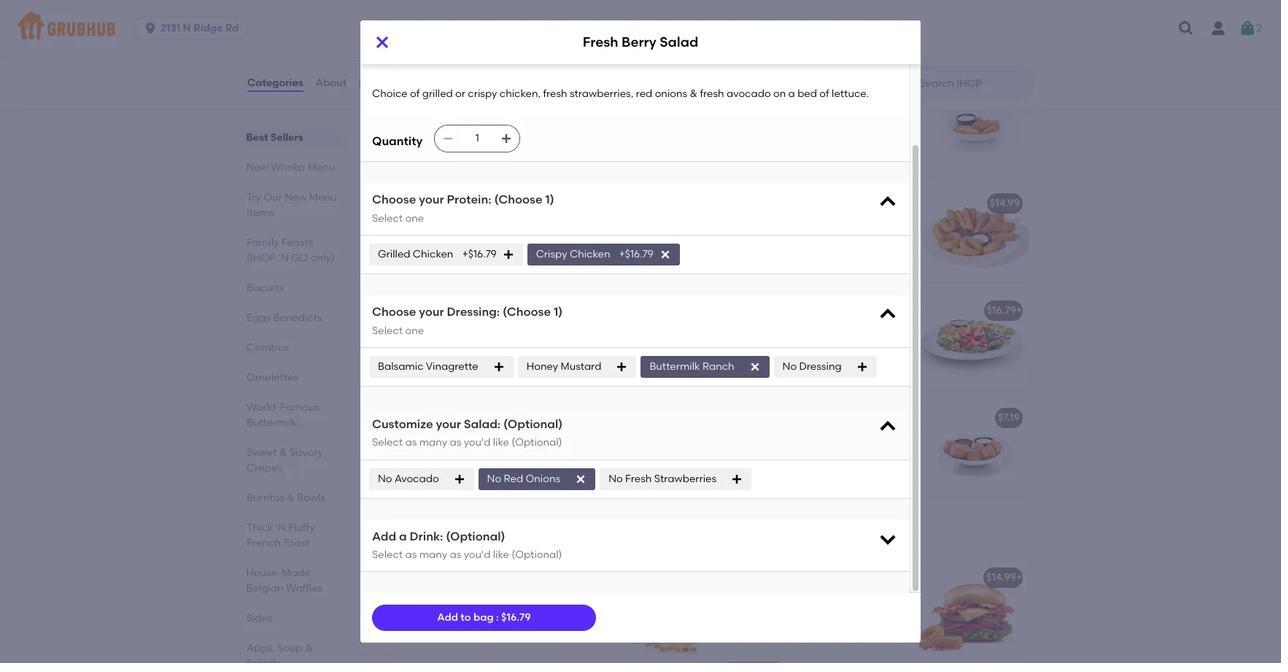 Task type: describe. For each thing, give the bounding box(es) containing it.
1 vertical spatial avocado
[[722, 355, 767, 367]]

the classic
[[395, 572, 453, 584]]

+$16.79 for crispy chicken
[[619, 248, 654, 260]]

svg image right dressing
[[856, 361, 868, 373]]

svg image up tortilla.
[[442, 133, 454, 145]]

(optional) right drink:
[[446, 529, 505, 543]]

red inside choice of grilled or crispy chicken, fresh strawberries, red onions & fresh avocado on a bed of lettuce.
[[815, 340, 832, 352]]

mozza sticks image
[[592, 188, 702, 283]]

marinara.
[[395, 248, 444, 260]]

$14.99 for $14.99
[[990, 197, 1020, 210]]

family feasts (ihop 'n go only) tab
[[247, 235, 338, 266]]

like for salad:
[[493, 437, 509, 449]]

red
[[504, 472, 523, 485]]

no for no dressing
[[783, 360, 797, 373]]

warm,
[[543, 140, 574, 153]]

blend
[[395, 477, 424, 489]]

melted
[[542, 125, 577, 138]]

a inside add a drink: (optional) select as many as you'd like (optional)
[[399, 529, 407, 543]]

apps, inside apps, soup & salads
[[247, 642, 275, 654]]

buttermilk inside world-famous buttermilk pancakes sweet & savory crepes
[[247, 417, 297, 429]]

& inside donut holes tossed in cinnamon sugar. served with cream cheese icing & dulce de leche caramel sauce.
[[749, 462, 756, 474]]

categories
[[247, 76, 303, 89]]

choose for choose your protein: (choose 1)
[[372, 193, 416, 207]]

svg image down buttermilk
[[878, 192, 898, 212]]

with up can
[[782, 572, 804, 584]]

you'd for salad:
[[464, 437, 491, 449]]

house-made belgian waffles tab
[[247, 565, 338, 596]]

four- inside the creamy tomato basil soup topped with a decadent four-cheese crisp.
[[479, 340, 503, 352]]

quantity
[[372, 134, 423, 148]]

honey
[[527, 360, 558, 373]]

$11.99
[[662, 572, 689, 584]]

as down burgers at the bottom left of page
[[405, 549, 417, 561]]

choice of grilled or crispy chicken, hickory-smoked bacon, fresh avocado, tomatoes, four-cheese blend & red onions on a bed of lettuce.
[[395, 432, 564, 504]]

svg image up reviews in the top of the page
[[374, 34, 391, 51]]

poblano
[[395, 125, 437, 138]]

svg image inside 2 button
[[1239, 20, 1256, 37]]

with inside diced grilled chicken breast, roasted poblano & red bell peppers & melted jack & cheddar cheeses in a warm, grilled tortilla. served with salsa, pickled jalapenos and sour cream.
[[502, 155, 523, 167]]

a inside choice of grilled or crispy chicken, hickory-smoked bacon, fresh avocado, tomatoes, four-cheese blend & red onions on a bed of lettuce.
[[505, 477, 512, 489]]

choice inside choice of grilled or crispy chicken, fresh strawberries, red onions & fresh avocado on a bed of lettuce.
[[722, 325, 758, 338]]

+ for $11.99
[[689, 572, 696, 584]]

n
[[183, 22, 191, 34]]

bacon
[[806, 572, 838, 584]]

apps, soup & salads tab
[[247, 641, 338, 663]]

0 vertical spatial lettuce.
[[832, 87, 869, 100]]

our
[[264, 191, 282, 204]]

as up 'the classic'
[[450, 549, 461, 561]]

burritos & bowls
[[247, 492, 325, 504]]

& inside "6 golden, crispy jalapeño & cheddar cheese bites served with buttermilk ranch for dipping."
[[852, 111, 860, 123]]

cheddar
[[862, 111, 905, 123]]

sticks
[[488, 233, 516, 245]]

crispy inside 'six perfectly crispy & melty mozzarella cheese sticks served with marinara.'
[[458, 218, 487, 230]]

select inside choose your dressing: (choose 1) select one
[[372, 324, 403, 337]]

in inside donut holes tossed in cinnamon sugar. served with cream cheese icing & dulce de leche caramel sauce.
[[818, 432, 827, 445]]

crispy inside "6 golden, crispy jalapeño & cheddar cheese bites served with buttermilk ranch for dipping."
[[770, 111, 800, 123]]

cheeses
[[480, 140, 520, 153]]

new for new wonka menu
[[247, 161, 269, 174]]

items
[[247, 206, 274, 219]]

$7.19
[[998, 412, 1020, 424]]

+$16.79 for grilled chicken
[[462, 248, 497, 260]]

chicken quesadilla image
[[592, 80, 702, 175]]

classic for bacon
[[743, 572, 780, 584]]

dressing
[[799, 360, 842, 373]]

the for the classic
[[395, 572, 414, 584]]

appetizer sampler image
[[919, 188, 1029, 283]]

buttermilk ranch
[[650, 360, 734, 373]]

1 vertical spatial soup
[[487, 304, 513, 317]]

(optional) down burgers & chicken sandwiches
[[512, 549, 562, 561]]

cheddar
[[433, 140, 477, 153]]

chicken down the red
[[463, 528, 526, 546]]

dulce
[[759, 462, 786, 474]]

choice for chopped chicken salad
[[395, 432, 431, 445]]

chopped chicken salad
[[395, 412, 518, 424]]

with inside "6 golden, crispy jalapeño & cheddar cheese bites served with buttermilk ranch for dipping."
[[822, 125, 843, 138]]

0 vertical spatial avocado
[[727, 87, 771, 100]]

tomato, inside truly a classic. american cheese, lettuce, tomato, red onion, pickles & ihop® sauce.
[[435, 607, 475, 619]]

soup inside apps, soup & salads
[[277, 642, 303, 654]]

sauce. inside truly a classic. american cheese, lettuce, tomato, red onion, pickles & ihop® sauce.
[[429, 622, 462, 634]]

1 vertical spatial choice of grilled or crispy chicken, fresh strawberries, red onions & fresh avocado on a bed of lettuce.
[[722, 325, 903, 367]]

chicken, for chopped chicken salad
[[523, 432, 564, 445]]

'n inside family feasts (ihop 'n go only)
[[278, 252, 289, 264]]

1 horizontal spatial $16.79
[[501, 611, 531, 624]]

chicken, for $16.79
[[500, 87, 541, 100]]

chopped chicken salad image
[[592, 402, 702, 497]]

hickory-
[[761, 607, 802, 619]]

no dressing
[[783, 360, 842, 373]]

new tomato basil soup
[[395, 304, 513, 317]]

fresh berry salad image
[[919, 295, 1029, 390]]

world-
[[247, 401, 280, 414]]

lettuce, inside only bacon can improve upon a classic. hickory-smoked bacon, american cheese, lettuce, tomato, red onion, pickles & ihop® sauce.
[[814, 622, 851, 634]]

jalapeño cheese bites image
[[919, 80, 1029, 175]]

add a drink: (optional) select as many as you'd like (optional)
[[372, 529, 562, 561]]

crepes
[[247, 462, 282, 474]]

try our new menu items tab
[[247, 190, 338, 220]]

ranch
[[703, 360, 734, 373]]

select inside customize your salad: (optional) select as many as you'd like (optional)
[[372, 437, 403, 449]]

0 vertical spatial salads
[[491, 46, 543, 64]]

grilled up pickled
[[395, 155, 426, 167]]

& inside world-famous buttermilk pancakes sweet & savory crepes
[[279, 447, 287, 459]]

thick 'n fluffy french toast tab
[[247, 520, 338, 551]]

french
[[247, 537, 281, 549]]

no fresh strawberries
[[609, 472, 717, 485]]

wonka
[[271, 161, 306, 174]]

creamy
[[395, 325, 435, 338]]

the for the classic with bacon
[[722, 572, 741, 584]]

balsamic vinagrette
[[378, 360, 478, 373]]

world-famous buttermilk pancakes tab
[[247, 400, 338, 444]]

best
[[247, 131, 268, 144]]

cheese, inside truly a classic. american cheese, lettuce, tomato, red onion, pickles & ihop® sauce.
[[520, 592, 558, 605]]

grilled down chicken quesadilla
[[427, 111, 458, 123]]

classic. inside truly a classic. american cheese, lettuce, tomato, red onion, pickles & ihop® sauce.
[[430, 592, 466, 605]]

eggs
[[247, 312, 271, 324]]

served for sticks
[[518, 233, 551, 245]]

pickles inside only bacon can improve upon a classic. hickory-smoked bacon, american cheese, lettuce, tomato, red onion, pickles & ihop® sauce.
[[774, 637, 808, 649]]

search icon image
[[896, 74, 913, 92]]

cheese inside choice of grilled or crispy chicken, hickory-smoked bacon, fresh avocado, tomatoes, four-cheese blend & red onions on a bed of lettuce.
[[521, 462, 557, 474]]

svg image down the creamy tomato basil soup topped with a decadent four-cheese crisp.
[[493, 361, 505, 373]]

6 golden, crispy jalapeño & cheddar cheese bites served with buttermilk ranch for dipping.
[[722, 111, 905, 153]]

grilled
[[378, 248, 410, 260]]

crispy up chicken
[[468, 87, 497, 100]]

& inside 'six perfectly crispy & melty mozzarella cheese sticks served with marinara.'
[[490, 218, 497, 230]]

in inside diced grilled chicken breast, roasted poblano & red bell peppers & melted jack & cheddar cheeses in a warm, grilled tortilla. served with salsa, pickled jalapenos and sour cream.
[[522, 140, 531, 153]]

the classic image
[[592, 562, 702, 657]]

reviews
[[359, 76, 400, 89]]

ihop® inside truly a classic. american cheese, lettuce, tomato, red onion, pickles & ihop® sauce.
[[395, 622, 427, 634]]

improve
[[803, 592, 844, 605]]

0 horizontal spatial jalapeño
[[722, 90, 770, 102]]

soup
[[503, 325, 527, 338]]

a left dressing
[[784, 355, 791, 367]]

drink:
[[410, 529, 443, 543]]

on inside choice of grilled or crispy chicken, fresh strawberries, red onions & fresh avocado on a bed of lettuce.
[[769, 355, 782, 367]]

1) for choose your dressing: (choose 1)
[[554, 305, 563, 319]]

truly a classic. american cheese, lettuce, tomato, red onion, pickles & ihop® sauce.
[[395, 592, 573, 634]]

svg image inside 2131 n ridge rd "button"
[[143, 21, 158, 36]]

sauce. inside only bacon can improve upon a classic. hickory-smoked bacon, american cheese, lettuce, tomato, red onion, pickles & ihop® sauce.
[[854, 637, 887, 649]]

& inside choice of grilled or crispy chicken, hickory-smoked bacon, fresh avocado, tomatoes, four-cheese blend & red onions on a bed of lettuce.
[[426, 477, 434, 489]]

protein:
[[447, 193, 491, 207]]

1) for choose your protein: (choose 1)
[[545, 193, 554, 207]]

dipping.
[[770, 140, 810, 153]]

& inside truly a classic. american cheese, lettuce, tomato, red onion, pickles & ihop® sauce.
[[565, 607, 573, 619]]

fresh berry salad
[[583, 34, 698, 51]]

the classic with bacon image
[[919, 562, 1029, 657]]

sellers
[[271, 131, 304, 144]]

or for $16.79
[[455, 87, 466, 100]]

sugar.
[[722, 447, 752, 460]]

2
[[1256, 22, 1262, 34]]

your for protein:
[[419, 193, 444, 207]]

smoked inside only bacon can improve upon a classic. hickory-smoked bacon, american cheese, lettuce, tomato, red onion, pickles & ihop® sauce.
[[802, 607, 841, 619]]

2131
[[161, 22, 180, 34]]

mozzarella
[[395, 233, 448, 245]]

served inside diced grilled chicken breast, roasted poblano & red bell peppers & melted jack & cheddar cheeses in a warm, grilled tortilla. served with salsa, pickled jalapenos and sour cream.
[[465, 155, 500, 167]]

lettuce, inside truly a classic. american cheese, lettuce, tomato, red onion, pickles & ihop® sauce.
[[395, 607, 433, 619]]

customize your salad: (optional) select as many as you'd like (optional)
[[372, 417, 563, 449]]

a inside only bacon can improve upon a classic. hickory-smoked bacon, american cheese, lettuce, tomato, red onion, pickles & ihop® sauce.
[[874, 592, 881, 605]]

1 horizontal spatial apps, soup & salads
[[384, 46, 543, 64]]

roasted
[[538, 111, 576, 123]]

mustard
[[561, 360, 601, 373]]

grilled up diced
[[422, 87, 453, 100]]

leche
[[804, 462, 831, 474]]

bites
[[813, 90, 838, 102]]

(ihop
[[247, 252, 276, 264]]

1 vertical spatial fresh
[[625, 472, 652, 485]]

Input item quantity number field
[[461, 126, 493, 152]]

cheese inside 'six perfectly crispy & melty mozzarella cheese sticks served with marinara.'
[[450, 233, 486, 245]]

house-made belgian waffles
[[247, 567, 323, 595]]

1 horizontal spatial soup
[[432, 46, 471, 64]]

four- inside choice of grilled or crispy chicken, hickory-smoked bacon, fresh avocado, tomatoes, four-cheese blend & red onions on a bed of lettuce.
[[497, 462, 521, 474]]

house-
[[247, 567, 282, 579]]

menu inside try our new menu items
[[309, 191, 337, 204]]

lettuce. inside choice of grilled or crispy chicken, hickory-smoked bacon, fresh avocado, tomatoes, four-cheese blend & red onions on a bed of lettuce.
[[395, 492, 433, 504]]

svg image inside "main navigation" navigation
[[1178, 20, 1195, 37]]

on inside choice of grilled or crispy chicken, hickory-smoked bacon, fresh avocado, tomatoes, four-cheese blend & red onions on a bed of lettuce.
[[490, 477, 503, 489]]

your for dressing:
[[419, 305, 444, 319]]

breast,
[[501, 111, 535, 123]]

tomato, inside only bacon can improve upon a classic. hickory-smoked bacon, american cheese, lettuce, tomato, red onion, pickles & ihop® sauce.
[[854, 622, 893, 634]]

salad for chopped chicken salad
[[489, 412, 518, 424]]

bowls
[[297, 492, 325, 504]]

0 vertical spatial apps,
[[384, 46, 429, 64]]

family
[[247, 236, 279, 249]]

one for dressing:
[[405, 324, 424, 337]]

new inside try our new menu items
[[285, 191, 307, 204]]

sides
[[247, 612, 273, 625]]

dressing:
[[447, 305, 500, 319]]

with inside 'six perfectly crispy & melty mozzarella cheese sticks served with marinara.'
[[554, 233, 574, 245]]

svg image down breast,
[[501, 133, 512, 145]]

salads inside apps, soup & salads
[[247, 657, 280, 663]]

1 vertical spatial lettuce.
[[827, 355, 865, 367]]

cream.
[[531, 170, 566, 182]]

salsa,
[[525, 155, 553, 167]]

Search IHOP search field
[[918, 77, 1029, 90]]

$16.79 for $16.79 +
[[987, 304, 1016, 317]]

onions
[[526, 472, 560, 485]]

$16.79 +
[[987, 304, 1022, 317]]

creamy tomato basil soup topped with a decadent four-cheese crisp.
[[395, 325, 567, 352]]

choose for choose your dressing: (choose 1)
[[372, 305, 416, 319]]

crispy chicken
[[536, 248, 610, 260]]

cream
[[815, 447, 847, 460]]

balsamic
[[378, 360, 424, 373]]

bacon, inside only bacon can improve upon a classic. hickory-smoked bacon, american cheese, lettuce, tomato, red onion, pickles & ihop® sauce.
[[844, 607, 878, 619]]

only
[[722, 592, 745, 605]]

choose your dressing: (choose 1) select one
[[372, 305, 563, 337]]

+ for $16.79
[[1016, 304, 1022, 317]]

family feasts (ihop 'n go only)
[[247, 236, 335, 264]]

0 horizontal spatial strawberries,
[[570, 87, 633, 100]]

6
[[722, 111, 728, 123]]

fresh inside choice of grilled or crispy chicken, hickory-smoked bacon, fresh avocado, tomatoes, four-cheese blend & red onions on a bed of lettuce.
[[514, 447, 538, 460]]



Task type: vqa. For each thing, say whether or not it's contained in the screenshot.
Dunn
no



Task type: locate. For each thing, give the bounding box(es) containing it.
classic
[[416, 572, 453, 584], [743, 572, 780, 584]]

new tomato basil soup image
[[592, 295, 702, 390]]

cheese, down hickory-
[[773, 622, 812, 634]]

0 horizontal spatial buttermilk
[[247, 417, 297, 429]]

on left the red
[[490, 477, 503, 489]]

red inside only bacon can improve upon a classic. hickory-smoked bacon, american cheese, lettuce, tomato, red onion, pickles & ihop® sauce.
[[722, 637, 739, 649]]

1 horizontal spatial apps,
[[384, 46, 429, 64]]

ihop® down truly
[[395, 622, 427, 634]]

add for add to bag
[[437, 611, 458, 624]]

many for your
[[419, 437, 447, 449]]

1 vertical spatial apps, soup & salads
[[247, 642, 313, 663]]

1) inside choose your dressing: (choose 1) select one
[[554, 305, 563, 319]]

truly
[[395, 592, 419, 605]]

0 vertical spatial on
[[773, 87, 786, 100]]

add for add a drink: (optional)
[[372, 529, 396, 543]]

ranch
[[722, 140, 751, 153]]

jalapeño inside "6 golden, crispy jalapeño & cheddar cheese bites served with buttermilk ranch for dipping."
[[802, 111, 850, 123]]

lettuce, down improve at the right bottom of page
[[814, 622, 851, 634]]

classic. inside only bacon can improve upon a classic. hickory-smoked bacon, american cheese, lettuce, tomato, red onion, pickles & ihop® sauce.
[[722, 607, 758, 619]]

crisp.
[[541, 340, 567, 352]]

many down drink:
[[419, 549, 447, 561]]

icing
[[722, 462, 746, 474]]

american inside truly a classic. american cheese, lettuce, tomato, red onion, pickles & ihop® sauce.
[[469, 592, 517, 605]]

you'd inside customize your salad: (optional) select as many as you'd like (optional)
[[464, 437, 491, 449]]

$14.99 for $14.99 +
[[986, 572, 1016, 584]]

grilled down chopped chicken salad
[[446, 432, 476, 445]]

bed inside choice of grilled or crispy chicken, hickory-smoked bacon, fresh avocado, tomatoes, four-cheese blend & red onions on a bed of lettuce.
[[514, 477, 534, 489]]

classic up bacon
[[743, 572, 780, 584]]

served inside 'six perfectly crispy & melty mozzarella cheese sticks served with marinara.'
[[518, 233, 551, 245]]

2 vertical spatial lettuce.
[[395, 492, 433, 504]]

chicken for crispy chicken
[[570, 248, 610, 260]]

de
[[789, 462, 802, 474]]

sweet & savory crepes tab
[[247, 445, 338, 476]]

1 horizontal spatial add
[[437, 611, 458, 624]]

0 vertical spatial in
[[522, 140, 531, 153]]

2 vertical spatial chicken,
[[523, 432, 564, 445]]

bacon,
[[477, 447, 511, 460], [844, 607, 878, 619]]

1 horizontal spatial sauce.
[[722, 477, 755, 489]]

onion, inside only bacon can improve upon a classic. hickory-smoked bacon, american cheese, lettuce, tomato, red onion, pickles & ihop® sauce.
[[741, 637, 772, 649]]

svg image down sticks
[[502, 249, 514, 260]]

0 horizontal spatial salads
[[247, 657, 280, 663]]

0 horizontal spatial classic
[[416, 572, 453, 584]]

a inside diced grilled chicken breast, roasted poblano & red bell peppers & melted jack & cheddar cheeses in a warm, grilled tortilla. served with salsa, pickled jalapenos and sour cream.
[[534, 140, 540, 153]]

+$16.79 down sticks
[[462, 248, 497, 260]]

(optional) right salad: at the bottom
[[503, 417, 563, 431]]

2 horizontal spatial or
[[806, 325, 816, 338]]

0 vertical spatial four-
[[479, 340, 503, 352]]

& inside only bacon can improve upon a classic. hickory-smoked bacon, american cheese, lettuce, tomato, red onion, pickles & ihop® sauce.
[[811, 637, 818, 649]]

(choose inside choose your protein: (choose 1) select one
[[494, 193, 543, 207]]

select down mozza
[[372, 212, 403, 225]]

0 horizontal spatial apps, soup & salads
[[247, 642, 313, 663]]

cheese inside the creamy tomato basil soup topped with a decadent four-cheese crisp.
[[503, 340, 538, 352]]

new for new tomato basil soup
[[395, 304, 418, 317]]

smoked inside choice of grilled or crispy chicken, hickory-smoked bacon, fresh avocado, tomatoes, four-cheese blend & red onions on a bed of lettuce.
[[435, 447, 474, 460]]

select down customize
[[372, 437, 403, 449]]

$13.79
[[664, 90, 693, 102]]

1 horizontal spatial pickles
[[774, 637, 808, 649]]

many for a
[[419, 549, 447, 561]]

1 vertical spatial choose
[[372, 305, 416, 319]]

try our new menu items
[[247, 191, 337, 219]]

apps,
[[384, 46, 429, 64], [247, 642, 275, 654]]

salad
[[660, 34, 698, 51], [489, 412, 518, 424]]

0 vertical spatial one
[[405, 212, 424, 225]]

fresh left berry
[[583, 34, 618, 51]]

no left blend
[[378, 472, 392, 485]]

go
[[291, 252, 308, 264]]

0 vertical spatial $16.79
[[372, 49, 411, 65]]

red left :
[[477, 607, 494, 619]]

1 vertical spatial salads
[[247, 657, 280, 663]]

1 like from the top
[[493, 437, 509, 449]]

select down burgers at the bottom left of page
[[372, 549, 403, 561]]

onions up dressing
[[834, 340, 867, 352]]

the classic with bacon
[[722, 572, 838, 584]]

0 vertical spatial or
[[455, 87, 466, 100]]

no for no fresh strawberries
[[609, 472, 623, 485]]

:
[[496, 611, 499, 624]]

american inside only bacon can improve upon a classic. hickory-smoked bacon, american cheese, lettuce, tomato, red onion, pickles & ihop® sauce.
[[722, 622, 771, 634]]

svg image
[[1239, 20, 1256, 37], [143, 21, 158, 36], [659, 249, 671, 260], [878, 304, 898, 325], [749, 361, 761, 373], [878, 416, 898, 437], [454, 473, 465, 485], [575, 473, 587, 485], [731, 473, 743, 485], [878, 529, 898, 549]]

0 horizontal spatial smoked
[[435, 447, 474, 460]]

1 horizontal spatial buttermilk
[[650, 360, 700, 373]]

onions inside choice of grilled or crispy chicken, hickory-smoked bacon, fresh avocado, tomatoes, four-cheese blend & red onions on a bed of lettuce.
[[455, 477, 488, 489]]

2 horizontal spatial new
[[395, 304, 418, 317]]

1 horizontal spatial the
[[722, 572, 741, 584]]

sticks
[[430, 197, 460, 210]]

crispy inside choice of grilled or crispy chicken, fresh strawberries, red onions & fresh avocado on a bed of lettuce.
[[818, 325, 847, 338]]

select inside choose your protein: (choose 1) select one
[[372, 212, 403, 225]]

onions down fresh berry salad
[[655, 87, 687, 100]]

as down chopped chicken salad
[[450, 437, 461, 449]]

0 vertical spatial bacon,
[[477, 447, 511, 460]]

customize
[[372, 417, 433, 431]]

chicken
[[460, 111, 498, 123]]

pickled
[[395, 170, 431, 182]]

apps, soup & salads up quesadilla
[[384, 46, 543, 64]]

1 horizontal spatial bacon,
[[844, 607, 878, 619]]

classic up truly
[[416, 572, 453, 584]]

1 horizontal spatial cheese,
[[773, 622, 812, 634]]

new
[[247, 161, 269, 174], [285, 191, 307, 204], [395, 304, 418, 317]]

2 many from the top
[[419, 549, 447, 561]]

biscuits tab
[[247, 280, 338, 295]]

0 horizontal spatial apps,
[[247, 642, 275, 654]]

topped
[[529, 325, 566, 338]]

1 classic from the left
[[416, 572, 453, 584]]

apps, soup & salads down sides tab at the bottom of the page
[[247, 642, 313, 663]]

0 horizontal spatial served
[[465, 155, 500, 167]]

0 horizontal spatial soup
[[277, 642, 303, 654]]

(choose for protein:
[[494, 193, 543, 207]]

salad up choice of grilled or crispy chicken, hickory-smoked bacon, fresh avocado, tomatoes, four-cheese blend & red onions on a bed of lettuce.
[[489, 412, 518, 424]]

avocado
[[395, 472, 439, 485]]

ihop® inside only bacon can improve upon a classic. hickory-smoked bacon, american cheese, lettuce, tomato, red onion, pickles & ihop® sauce.
[[821, 637, 852, 649]]

golden,
[[731, 111, 768, 123]]

red down only
[[722, 637, 739, 649]]

a inside the creamy tomato basil soup topped with a decadent four-cheese crisp.
[[419, 340, 425, 352]]

1 horizontal spatial or
[[479, 432, 489, 445]]

as down customize
[[405, 437, 417, 449]]

bacon
[[747, 592, 780, 605]]

soup
[[432, 46, 471, 64], [487, 304, 513, 317], [277, 642, 303, 654]]

1 vertical spatial 1)
[[554, 305, 563, 319]]

grilled
[[422, 87, 453, 100], [427, 111, 458, 123], [395, 155, 426, 167], [773, 325, 803, 338], [446, 432, 476, 445]]

a right upon
[[874, 592, 881, 605]]

buttermilk left ranch
[[650, 360, 700, 373]]

+ for $14.99
[[1016, 572, 1022, 584]]

you'd down salad: at the bottom
[[464, 437, 491, 449]]

burritos & bowls tab
[[247, 490, 338, 506]]

0 horizontal spatial +$16.79
[[462, 248, 497, 260]]

1 vertical spatial like
[[493, 549, 509, 561]]

1 vertical spatial or
[[806, 325, 816, 338]]

bacon, down upon
[[844, 607, 878, 619]]

1 select from the top
[[372, 212, 403, 225]]

strawberries
[[654, 472, 717, 485]]

0 vertical spatial classic.
[[430, 592, 466, 605]]

2 vertical spatial new
[[395, 304, 418, 317]]

you'd down burgers & chicken sandwiches
[[464, 549, 491, 561]]

perfectly
[[412, 218, 455, 230]]

many inside customize your salad: (optional) select as many as you'd like (optional)
[[419, 437, 447, 449]]

crispy down the protein:
[[458, 218, 487, 230]]

$16.79 for $16.79
[[372, 49, 411, 65]]

grilled inside choice of grilled or crispy chicken, hickory-smoked bacon, fresh avocado, tomatoes, four-cheese blend & red onions on a bed of lettuce.
[[446, 432, 476, 445]]

(optional) up onions
[[512, 437, 562, 449]]

4 select from the top
[[372, 549, 403, 561]]

0 vertical spatial ihop®
[[395, 622, 427, 634]]

(choose inside choose your dressing: (choose 1) select one
[[503, 305, 551, 319]]

2 vertical spatial on
[[490, 477, 503, 489]]

2 vertical spatial choice
[[395, 432, 431, 445]]

0 horizontal spatial lettuce,
[[395, 607, 433, 619]]

2 the from the left
[[722, 572, 741, 584]]

toast
[[283, 537, 310, 549]]

six
[[395, 218, 409, 230]]

salad for fresh berry salad
[[660, 34, 698, 51]]

you'd inside add a drink: (optional) select as many as you'd like (optional)
[[464, 549, 491, 561]]

1 many from the top
[[419, 437, 447, 449]]

svg image
[[1178, 20, 1195, 37], [374, 34, 391, 51], [442, 133, 454, 145], [501, 133, 512, 145], [878, 192, 898, 212], [502, 249, 514, 260], [493, 361, 505, 373], [616, 361, 628, 373], [856, 361, 868, 373]]

onion, inside truly a classic. american cheese, lettuce, tomato, red onion, pickles & ihop® sauce.
[[496, 607, 526, 619]]

1 the from the left
[[395, 572, 414, 584]]

with down bites
[[822, 125, 843, 138]]

chicken right crispy
[[570, 248, 610, 260]]

crispy down salad: at the bottom
[[491, 432, 521, 445]]

red inside diced grilled chicken breast, roasted poblano & red bell peppers & melted jack & cheddar cheeses in a warm, grilled tortilla. served with salsa, pickled jalapenos and sour cream.
[[450, 125, 466, 138]]

you'd for drink:
[[464, 549, 491, 561]]

1 vertical spatial one
[[405, 324, 424, 337]]

mozza
[[395, 197, 427, 210]]

no for no red onions
[[487, 472, 501, 485]]

1 vertical spatial onion,
[[741, 637, 772, 649]]

with inside donut holes tossed in cinnamon sugar. served with cream cheese icing & dulce de leche caramel sauce.
[[792, 447, 812, 460]]

1 choose from the top
[[372, 193, 416, 207]]

with
[[822, 125, 843, 138], [502, 155, 523, 167], [554, 233, 574, 245], [395, 340, 416, 352], [792, 447, 812, 460], [782, 572, 804, 584]]

add left drink:
[[372, 529, 396, 543]]

0 vertical spatial bed
[[798, 87, 817, 100]]

served up dulce
[[755, 447, 789, 460]]

cinnamon
[[830, 432, 880, 445]]

new right our
[[285, 191, 307, 204]]

0 horizontal spatial add
[[372, 529, 396, 543]]

jalapenos
[[434, 170, 482, 182]]

like for drink:
[[493, 549, 509, 561]]

1) inside choose your protein: (choose 1) select one
[[545, 193, 554, 207]]

2 vertical spatial bed
[[514, 477, 534, 489]]

fresh left strawberries
[[625, 472, 652, 485]]

hickory-
[[395, 447, 435, 460]]

menu inside tab
[[308, 161, 335, 174]]

in
[[522, 140, 531, 153], [818, 432, 827, 445]]

berry
[[622, 34, 657, 51]]

2 classic from the left
[[743, 572, 780, 584]]

1 +$16.79 from the left
[[462, 248, 497, 260]]

on up bites
[[773, 87, 786, 100]]

$14.99 button
[[714, 188, 1029, 283]]

1 horizontal spatial ihop®
[[821, 637, 852, 649]]

strawberries, inside choice of grilled or crispy chicken, fresh strawberries, red onions & fresh avocado on a bed of lettuce.
[[749, 340, 813, 352]]

0 horizontal spatial in
[[522, 140, 531, 153]]

select inside add a drink: (optional) select as many as you'd like (optional)
[[372, 549, 403, 561]]

0 vertical spatial tomato,
[[435, 607, 475, 619]]

0 vertical spatial choice
[[372, 87, 408, 100]]

pickles inside truly a classic. american cheese, lettuce, tomato, red onion, pickles & ihop® sauce.
[[529, 607, 563, 619]]

0 horizontal spatial or
[[455, 87, 466, 100]]

add inside add a drink: (optional) select as many as you'd like (optional)
[[372, 529, 396, 543]]

onions inside choice of grilled or crispy chicken, fresh strawberries, red onions & fresh avocado on a bed of lettuce.
[[834, 340, 867, 352]]

0 vertical spatial onions
[[655, 87, 687, 100]]

served up and
[[465, 155, 500, 167]]

bell
[[469, 125, 486, 138]]

american down only
[[722, 622, 771, 634]]

served for bites
[[787, 125, 820, 138]]

0 vertical spatial onion,
[[496, 607, 526, 619]]

new wonka menu tab
[[247, 160, 338, 175]]

basil
[[461, 304, 485, 317]]

choice up ranch
[[722, 325, 758, 338]]

served up dipping.
[[787, 125, 820, 138]]

1) down cream.
[[545, 193, 554, 207]]

no
[[783, 360, 797, 373], [378, 472, 392, 485], [487, 472, 501, 485], [609, 472, 623, 485]]

choose inside choose your protein: (choose 1) select one
[[372, 193, 416, 207]]

chicken
[[395, 90, 437, 102], [413, 248, 453, 260], [570, 248, 610, 260], [445, 412, 486, 424], [463, 528, 526, 546]]

2 vertical spatial or
[[479, 432, 489, 445]]

& inside apps, soup & salads
[[305, 642, 313, 654]]

0 horizontal spatial pickles
[[529, 607, 563, 619]]

tomato
[[420, 304, 459, 317]]

no left dressing
[[783, 360, 797, 373]]

crispy inside choice of grilled or crispy chicken, hickory-smoked bacon, fresh avocado, tomatoes, four-cheese blend & red onions on a bed of lettuce.
[[491, 432, 521, 445]]

like down salad: at the bottom
[[493, 437, 509, 449]]

sharp cheddar mac & cheese image
[[592, 0, 702, 16]]

1 vertical spatial on
[[769, 355, 782, 367]]

cheese up ranch
[[722, 125, 758, 138]]

benedicts
[[273, 312, 322, 324]]

grilled up no dressing
[[773, 325, 803, 338]]

classic for a
[[416, 572, 453, 584]]

0 vertical spatial smoked
[[435, 447, 474, 460]]

red inside truly a classic. american cheese, lettuce, tomato, red onion, pickles & ihop® sauce.
[[477, 607, 494, 619]]

or for chopped chicken salad
[[479, 432, 489, 445]]

buttermilk up pancakes
[[247, 417, 297, 429]]

feasts
[[281, 236, 313, 249]]

smoked up tomatoes,
[[435, 447, 474, 460]]

& inside tab
[[287, 492, 295, 504]]

and
[[485, 170, 505, 182]]

1 horizontal spatial salads
[[491, 46, 543, 64]]

1 vertical spatial served
[[518, 233, 551, 245]]

1 vertical spatial four-
[[497, 462, 521, 474]]

choice up diced
[[372, 87, 408, 100]]

3 select from the top
[[372, 437, 403, 449]]

2 choose from the top
[[372, 305, 416, 319]]

many down chopped
[[419, 437, 447, 449]]

thick 'n fluffy french toast
[[247, 522, 315, 549]]

cheese right tomatoes,
[[521, 462, 557, 474]]

0 horizontal spatial new
[[247, 161, 269, 174]]

chicken, inside choice of grilled or crispy chicken, fresh strawberries, red onions & fresh avocado on a bed of lettuce.
[[850, 325, 891, 338]]

your inside customize your salad: (optional) select as many as you'd like (optional)
[[436, 417, 461, 431]]

grilled inside choice of grilled or crispy chicken, fresh strawberries, red onions & fresh avocado on a bed of lettuce.
[[773, 325, 803, 338]]

a left onions
[[505, 477, 512, 489]]

1 you'd from the top
[[464, 437, 491, 449]]

bacon, inside choice of grilled or crispy chicken, hickory-smoked bacon, fresh avocado, tomatoes, four-cheese blend & red onions on a bed of lettuce.
[[477, 447, 511, 460]]

eggs benedicts tab
[[247, 310, 338, 325]]

1 horizontal spatial served
[[755, 447, 789, 460]]

1 vertical spatial american
[[722, 622, 771, 634]]

2 select from the top
[[372, 324, 403, 337]]

add to bag : $16.79
[[437, 611, 531, 624]]

1 horizontal spatial classic
[[743, 572, 780, 584]]

combos tab
[[247, 340, 338, 355]]

cheese inside "6 golden, crispy jalapeño & cheddar cheese bites served with buttermilk ranch for dipping."
[[722, 125, 758, 138]]

pancakes
[[247, 432, 295, 444]]

choose inside choose your dressing: (choose 1) select one
[[372, 305, 416, 319]]

0 vertical spatial new
[[247, 161, 269, 174]]

0 horizontal spatial sauce.
[[429, 622, 462, 634]]

in up the "cream"
[[818, 432, 827, 445]]

(choose for dressing:
[[503, 305, 551, 319]]

select
[[372, 212, 403, 225], [372, 324, 403, 337], [372, 437, 403, 449], [372, 549, 403, 561]]

classic. up to
[[430, 592, 466, 605]]

1 vertical spatial your
[[419, 305, 444, 319]]

apps, down sides
[[247, 642, 275, 654]]

1 horizontal spatial onion,
[[741, 637, 772, 649]]

add left to
[[437, 611, 458, 624]]

one
[[405, 212, 424, 225], [405, 324, 424, 337]]

a left bites
[[788, 87, 795, 100]]

1 vertical spatial add
[[437, 611, 458, 624]]

buttermilk
[[650, 360, 700, 373], [247, 417, 297, 429]]

$14.99 +
[[986, 572, 1022, 584]]

red left $13.79
[[636, 87, 652, 100]]

tortilla.
[[429, 155, 463, 167]]

famous
[[280, 401, 320, 414]]

jalapeño cheese bites
[[722, 90, 838, 102]]

with inside the creamy tomato basil soup topped with a decadent four-cheese crisp.
[[395, 340, 416, 352]]

no left the red
[[487, 472, 501, 485]]

avocado up golden,
[[727, 87, 771, 100]]

onion,
[[496, 607, 526, 619], [741, 637, 772, 649]]

the up only
[[722, 572, 741, 584]]

sweet
[[247, 447, 277, 459]]

lettuce,
[[395, 607, 433, 619], [814, 622, 851, 634]]

omelettes tab
[[247, 370, 338, 385]]

2131 n ridge rd button
[[134, 17, 254, 40]]

to
[[461, 611, 471, 624]]

your for salad:
[[436, 417, 461, 431]]

or
[[455, 87, 466, 100], [806, 325, 816, 338], [479, 432, 489, 445]]

0 vertical spatial fresh
[[583, 34, 618, 51]]

one inside choose your protein: (choose 1) select one
[[405, 212, 424, 225]]

one for protein:
[[405, 212, 424, 225]]

2 like from the top
[[493, 549, 509, 561]]

1 vertical spatial menu
[[309, 191, 337, 204]]

honey mustard
[[527, 360, 601, 373]]

biscuits
[[247, 282, 284, 294]]

1 vertical spatial apps,
[[247, 642, 275, 654]]

or up chicken
[[455, 87, 466, 100]]

sides tab
[[247, 611, 338, 626]]

2 +$16.79 from the left
[[619, 248, 654, 260]]

1 horizontal spatial onions
[[655, 87, 687, 100]]

+$16.79
[[462, 248, 497, 260], [619, 248, 654, 260]]

svg image left 2 button
[[1178, 20, 1195, 37]]

no for no avocado
[[378, 472, 392, 485]]

the
[[395, 572, 414, 584], [722, 572, 741, 584]]

a left drink:
[[399, 529, 407, 543]]

salad:
[[464, 417, 501, 431]]

chicken for grilled chicken
[[413, 248, 453, 260]]

sauce. down "icing"
[[722, 477, 755, 489]]

0 vertical spatial soup
[[432, 46, 471, 64]]

strawberries, up no dressing
[[749, 340, 813, 352]]

bacon, up tomatoes,
[[477, 447, 511, 460]]

one inside choose your dressing: (choose 1) select one
[[405, 324, 424, 337]]

menu right the wonka at top left
[[308, 161, 335, 174]]

sauce. inside donut holes tossed in cinnamon sugar. served with cream cheese icing & dulce de leche caramel sauce.
[[722, 477, 755, 489]]

served inside "6 golden, crispy jalapeño & cheddar cheese bites served with buttermilk ranch for dipping."
[[787, 125, 820, 138]]

cheese inside donut holes tossed in cinnamon sugar. served with cream cheese icing & dulce de leche caramel sauce.
[[850, 447, 885, 460]]

+
[[1016, 304, 1022, 317], [689, 572, 696, 584], [1016, 572, 1022, 584]]

soup down sides tab at the bottom of the page
[[277, 642, 303, 654]]

your up perfectly in the top left of the page
[[419, 193, 444, 207]]

chicken quesadilla
[[395, 90, 493, 102]]

upon
[[846, 592, 872, 605]]

0 horizontal spatial tomato,
[[435, 607, 475, 619]]

1 vertical spatial ihop®
[[821, 637, 852, 649]]

svg image right "mustard"
[[616, 361, 628, 373]]

1 vertical spatial choice
[[722, 325, 758, 338]]

1 vertical spatial new
[[285, 191, 307, 204]]

in up salsa,
[[522, 140, 531, 153]]

chicken, inside choice of grilled or crispy chicken, hickory-smoked bacon, fresh avocado, tomatoes, four-cheese blend & red onions on a bed of lettuce.
[[523, 432, 564, 445]]

cheese, inside only bacon can improve upon a classic. hickory-smoked bacon, american cheese, lettuce, tomato, red onion, pickles & ihop® sauce.
[[773, 622, 812, 634]]

1 horizontal spatial strawberries,
[[749, 340, 813, 352]]

chicken for chopped chicken salad
[[445, 412, 486, 424]]

& inside choice of grilled or crispy chicken, fresh strawberries, red onions & fresh avocado on a bed of lettuce.
[[869, 340, 877, 352]]

red inside choice of grilled or crispy chicken, hickory-smoked bacon, fresh avocado, tomatoes, four-cheese blend & red onions on a bed of lettuce.
[[436, 477, 453, 489]]

like inside add a drink: (optional) select as many as you'd like (optional)
[[493, 549, 509, 561]]

avocado left no dressing
[[722, 355, 767, 367]]

best sellers tab
[[247, 130, 338, 145]]

with down creamy
[[395, 340, 416, 352]]

0 vertical spatial 1)
[[545, 193, 554, 207]]

salads down sides
[[247, 657, 280, 663]]

ihop®
[[395, 622, 427, 634], [821, 637, 852, 649]]

made
[[282, 567, 311, 579]]

american
[[469, 592, 517, 605], [722, 622, 771, 634]]

0 vertical spatial your
[[419, 193, 444, 207]]

0 vertical spatial add
[[372, 529, 396, 543]]

'n inside thick 'n fluffy french toast
[[275, 522, 286, 534]]

1 vertical spatial pickles
[[774, 637, 808, 649]]

1 vertical spatial classic.
[[722, 607, 758, 619]]

tomato,
[[435, 607, 475, 619], [854, 622, 893, 634]]

0 vertical spatial strawberries,
[[570, 87, 633, 100]]

&
[[475, 46, 487, 64], [690, 87, 698, 100], [852, 111, 860, 123], [439, 125, 447, 138], [532, 125, 540, 138], [422, 140, 430, 153], [490, 218, 497, 230], [869, 340, 877, 352], [279, 447, 287, 459], [749, 462, 756, 474], [426, 477, 434, 489], [287, 492, 295, 504], [447, 528, 459, 546], [565, 607, 573, 619], [811, 637, 818, 649], [305, 642, 313, 654]]

a inside truly a classic. american cheese, lettuce, tomato, red onion, pickles & ihop® sauce.
[[421, 592, 428, 605]]

strawberries, up roasted in the left of the page
[[570, 87, 633, 100]]

your up creamy
[[419, 305, 444, 319]]

many inside add a drink: (optional) select as many as you'd like (optional)
[[419, 549, 447, 561]]

1) up topped at the left of the page
[[554, 305, 563, 319]]

cheese
[[773, 90, 811, 102]]

jalapeño down bites
[[802, 111, 850, 123]]

chicken right chopped
[[445, 412, 486, 424]]

choice for $16.79
[[372, 87, 408, 100]]

select up balsamic
[[372, 324, 403, 337]]

four- down basil
[[479, 340, 503, 352]]

menu
[[308, 161, 335, 174], [309, 191, 337, 204]]

0 vertical spatial 'n
[[278, 252, 289, 264]]

new up creamy
[[395, 304, 418, 317]]

0 vertical spatial buttermilk
[[650, 360, 700, 373]]

2 you'd from the top
[[464, 549, 491, 561]]

1 one from the top
[[405, 212, 424, 225]]

choice up hickory-
[[395, 432, 431, 445]]

(choose down the sour on the top of page
[[494, 193, 543, 207]]

salads up breast,
[[491, 46, 543, 64]]

cinnamon dippers image
[[919, 402, 1029, 497]]

2 button
[[1239, 15, 1262, 42]]

2 vertical spatial sauce.
[[854, 637, 887, 649]]

1 vertical spatial salad
[[489, 412, 518, 424]]

apps, soup & salads inside "tab"
[[247, 642, 313, 663]]

0 vertical spatial chicken,
[[500, 87, 541, 100]]

$11.99 +
[[662, 572, 696, 584]]

1 vertical spatial lettuce,
[[814, 622, 851, 634]]

your inside choose your protein: (choose 1) select one
[[419, 193, 444, 207]]

main navigation navigation
[[0, 0, 1281, 57]]

chicken up diced
[[395, 90, 437, 102]]

a down creamy
[[419, 340, 425, 352]]

new wonka menu
[[247, 161, 335, 174]]

categories button
[[247, 57, 304, 109]]

1 horizontal spatial smoked
[[802, 607, 841, 619]]

2 one from the top
[[405, 324, 424, 337]]

1 vertical spatial cheese,
[[773, 622, 812, 634]]

sauce. left bag
[[429, 622, 462, 634]]

rd
[[225, 22, 239, 34]]

peppers
[[489, 125, 530, 138]]

red up dressing
[[815, 340, 832, 352]]

0 horizontal spatial served
[[518, 233, 551, 245]]

cheese down the cinnamon
[[850, 447, 885, 460]]

about
[[316, 76, 347, 89]]

cheese down soup
[[503, 340, 538, 352]]

chicken,
[[500, 87, 541, 100], [850, 325, 891, 338], [523, 432, 564, 445]]

2131 n ridge rd
[[161, 22, 239, 34]]

six perfectly crispy & melty mozzarella cheese sticks served with marinara.
[[395, 218, 574, 260]]

0 vertical spatial choice of grilled or crispy chicken, fresh strawberries, red onions & fresh avocado on a bed of lettuce.
[[372, 87, 869, 100]]

1 vertical spatial bed
[[793, 355, 813, 367]]

0 horizontal spatial onions
[[455, 477, 488, 489]]

0 horizontal spatial american
[[469, 592, 517, 605]]

served inside donut holes tossed in cinnamon sugar. served with cream cheese icing & dulce de leche caramel sauce.
[[755, 447, 789, 460]]



